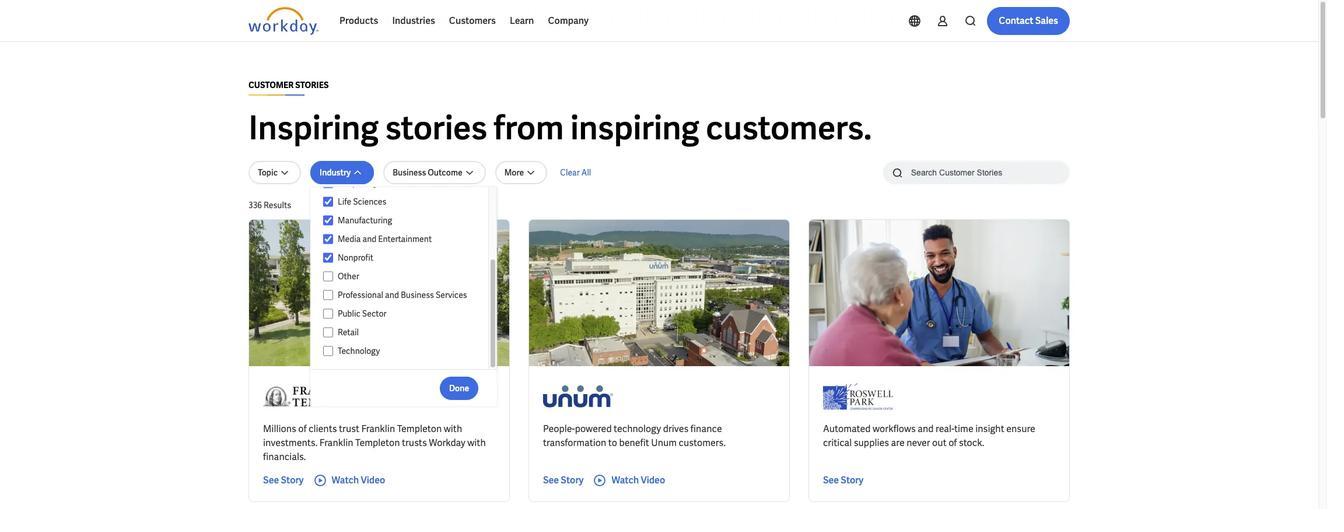 Task type: locate. For each thing, give the bounding box(es) containing it.
video down millions of clients trust franklin templeton with investments. franklin templeton trusts workday with financials.
[[361, 474, 385, 487]]

2 horizontal spatial and
[[918, 423, 934, 435]]

learn button
[[503, 7, 541, 35]]

see story link for people-powered technology drives finance transformation to benefit unum customers.
[[543, 474, 584, 488]]

see for people-powered technology drives finance transformation to benefit unum customers.
[[543, 474, 559, 487]]

business
[[393, 167, 426, 178], [401, 290, 434, 301]]

1 horizontal spatial franklin
[[361, 423, 395, 435]]

business inside business outcome button
[[393, 167, 426, 178]]

watch down benefit
[[612, 474, 639, 487]]

of right out
[[949, 437, 957, 449]]

watch video down benefit
[[612, 474, 665, 487]]

0 vertical spatial and
[[363, 234, 377, 244]]

other link
[[333, 270, 477, 284]]

0 vertical spatial franklin
[[361, 423, 395, 435]]

1 horizontal spatial watch video
[[612, 474, 665, 487]]

and
[[363, 234, 377, 244], [385, 290, 399, 301], [918, 423, 934, 435]]

and up never
[[918, 423, 934, 435]]

0 vertical spatial of
[[298, 423, 307, 435]]

done
[[449, 383, 469, 394]]

1 horizontal spatial video
[[641, 474, 665, 487]]

2 vertical spatial and
[[918, 423, 934, 435]]

business outcome
[[393, 167, 463, 178]]

life sciences
[[338, 197, 386, 207]]

nonprofit link
[[333, 251, 477, 265]]

1 watch from the left
[[332, 474, 359, 487]]

1 vertical spatial business
[[401, 290, 434, 301]]

story down the financials.
[[281, 474, 304, 487]]

franklin templeton companies, llc image
[[263, 380, 366, 413]]

1 story from the left
[[281, 474, 304, 487]]

products
[[340, 15, 378, 27]]

3 see from the left
[[823, 474, 839, 487]]

watch video link down millions of clients trust franklin templeton with investments. franklin templeton trusts workday with financials.
[[313, 474, 385, 488]]

1 horizontal spatial watch video link
[[593, 474, 665, 488]]

unum
[[651, 437, 677, 449]]

see story link down critical
[[823, 474, 864, 488]]

professional and business services
[[338, 290, 467, 301]]

1 watch video link from the left
[[313, 474, 385, 488]]

0 horizontal spatial franklin
[[320, 437, 353, 449]]

stories
[[295, 80, 329, 90]]

customers
[[449, 15, 496, 27]]

watch video link
[[313, 474, 385, 488], [593, 474, 665, 488]]

0 horizontal spatial watch video
[[332, 474, 385, 487]]

see story
[[263, 474, 304, 487], [543, 474, 584, 487], [823, 474, 864, 487]]

entertainment
[[378, 234, 432, 244]]

story for people-powered technology drives finance transformation to benefit unum customers.
[[561, 474, 584, 487]]

see down the financials.
[[263, 474, 279, 487]]

1 see story link from the left
[[263, 474, 304, 488]]

and inside 'link'
[[385, 290, 399, 301]]

automated
[[823, 423, 871, 435]]

0 horizontal spatial story
[[281, 474, 304, 487]]

manufacturing
[[338, 215, 392, 226]]

industries button
[[385, 7, 442, 35]]

2 see from the left
[[543, 474, 559, 487]]

1 see story from the left
[[263, 474, 304, 487]]

1 horizontal spatial see story link
[[543, 474, 584, 488]]

1 see from the left
[[263, 474, 279, 487]]

roswell park comprehensive cancer center (roswell park cancer institute) image
[[823, 380, 893, 413]]

industry button
[[310, 161, 374, 184]]

2 horizontal spatial see story
[[823, 474, 864, 487]]

story for millions of clients trust franklin templeton with investments. franklin templeton trusts workday with financials.
[[281, 474, 304, 487]]

watch down millions of clients trust franklin templeton with investments. franklin templeton trusts workday with financials.
[[332, 474, 359, 487]]

0 horizontal spatial watch
[[332, 474, 359, 487]]

see story link
[[263, 474, 304, 488], [543, 474, 584, 488], [823, 474, 864, 488]]

investments.
[[263, 437, 318, 449]]

stock.
[[959, 437, 985, 449]]

franklin right trust
[[361, 423, 395, 435]]

0 horizontal spatial watch video link
[[313, 474, 385, 488]]

franklin down trust
[[320, 437, 353, 449]]

3 story from the left
[[841, 474, 864, 487]]

2 horizontal spatial story
[[841, 474, 864, 487]]

watch video for franklin
[[332, 474, 385, 487]]

more
[[505, 167, 524, 178]]

real-
[[936, 423, 955, 435]]

1 horizontal spatial watch
[[612, 474, 639, 487]]

video down unum
[[641, 474, 665, 487]]

0 vertical spatial with
[[444, 423, 462, 435]]

2 horizontal spatial see
[[823, 474, 839, 487]]

1 vertical spatial of
[[949, 437, 957, 449]]

customer stories
[[249, 80, 329, 90]]

are
[[891, 437, 905, 449]]

from
[[494, 107, 564, 149]]

company
[[548, 15, 589, 27]]

more button
[[495, 161, 547, 184]]

technology
[[338, 346, 380, 357]]

see story link down transformation
[[543, 474, 584, 488]]

see down transformation
[[543, 474, 559, 487]]

watch video down millions of clients trust franklin templeton with investments. franklin templeton trusts workday with financials.
[[332, 474, 385, 487]]

contact
[[999, 15, 1034, 27]]

1 horizontal spatial see
[[543, 474, 559, 487]]

see story link down the financials.
[[263, 474, 304, 488]]

2 watch video from the left
[[612, 474, 665, 487]]

see story link for millions of clients trust franklin templeton with investments. franklin templeton trusts workday with financials.
[[263, 474, 304, 488]]

people-powered technology drives finance transformation to benefit unum customers.
[[543, 423, 726, 449]]

3 see story from the left
[[823, 474, 864, 487]]

0 horizontal spatial video
[[361, 474, 385, 487]]

franklin
[[361, 423, 395, 435], [320, 437, 353, 449]]

life sciences link
[[333, 195, 477, 209]]

see story down transformation
[[543, 474, 584, 487]]

out
[[933, 437, 947, 449]]

1 horizontal spatial with
[[467, 437, 486, 449]]

watch for franklin
[[332, 474, 359, 487]]

and down manufacturing
[[363, 234, 377, 244]]

company button
[[541, 7, 596, 35]]

0 vertical spatial templeton
[[397, 423, 442, 435]]

0 horizontal spatial and
[[363, 234, 377, 244]]

story down transformation
[[561, 474, 584, 487]]

1 vertical spatial franklin
[[320, 437, 353, 449]]

benefit
[[619, 437, 649, 449]]

watch video link for franklin
[[313, 474, 385, 488]]

with up workday
[[444, 423, 462, 435]]

1 video from the left
[[361, 474, 385, 487]]

story down critical
[[841, 474, 864, 487]]

video for unum
[[641, 474, 665, 487]]

None checkbox
[[323, 178, 333, 188], [323, 197, 333, 207], [323, 253, 333, 263], [323, 290, 333, 301], [323, 178, 333, 188], [323, 197, 333, 207], [323, 253, 333, 263], [323, 290, 333, 301]]

1 horizontal spatial of
[[949, 437, 957, 449]]

topic button
[[249, 161, 301, 184]]

see story down the financials.
[[263, 474, 304, 487]]

1 horizontal spatial see story
[[543, 474, 584, 487]]

0 vertical spatial business
[[393, 167, 426, 178]]

business outcome button
[[383, 161, 486, 184]]

video
[[361, 474, 385, 487], [641, 474, 665, 487]]

0 horizontal spatial see
[[263, 474, 279, 487]]

ensure
[[1007, 423, 1036, 435]]

unum image
[[543, 380, 613, 413]]

0 horizontal spatial see story link
[[263, 474, 304, 488]]

with right workday
[[467, 437, 486, 449]]

see story for people-powered technology drives finance transformation to benefit unum customers.
[[543, 474, 584, 487]]

contact sales
[[999, 15, 1058, 27]]

and inside automated workflows and real-time insight ensure critical supplies are never out of stock.
[[918, 423, 934, 435]]

powered
[[575, 423, 612, 435]]

with
[[444, 423, 462, 435], [467, 437, 486, 449]]

templeton up trusts
[[397, 423, 442, 435]]

1 vertical spatial and
[[385, 290, 399, 301]]

0 horizontal spatial see story
[[263, 474, 304, 487]]

0 horizontal spatial with
[[444, 423, 462, 435]]

2 watch video link from the left
[[593, 474, 665, 488]]

watch video
[[332, 474, 385, 487], [612, 474, 665, 487]]

watch video for unum
[[612, 474, 665, 487]]

templeton
[[397, 423, 442, 435], [355, 437, 400, 449]]

2 see story from the left
[[543, 474, 584, 487]]

1 horizontal spatial story
[[561, 474, 584, 487]]

2 watch from the left
[[612, 474, 639, 487]]

and up public sector link
[[385, 290, 399, 301]]

2 horizontal spatial see story link
[[823, 474, 864, 488]]

drives
[[663, 423, 689, 435]]

go to the homepage image
[[249, 7, 319, 35]]

2 see story link from the left
[[543, 474, 584, 488]]

2 video from the left
[[641, 474, 665, 487]]

1 horizontal spatial and
[[385, 290, 399, 301]]

2 story from the left
[[561, 474, 584, 487]]

of up investments.
[[298, 423, 307, 435]]

watch
[[332, 474, 359, 487], [612, 474, 639, 487]]

of inside millions of clients trust franklin templeton with investments. franklin templeton trusts workday with financials.
[[298, 423, 307, 435]]

business up 'life sciences' link
[[393, 167, 426, 178]]

of
[[298, 423, 307, 435], [949, 437, 957, 449]]

see down critical
[[823, 474, 839, 487]]

customers.
[[706, 107, 872, 149], [679, 437, 726, 449]]

1 vertical spatial customers.
[[679, 437, 726, 449]]

templeton down trust
[[355, 437, 400, 449]]

see story down critical
[[823, 474, 864, 487]]

1 watch video from the left
[[332, 474, 385, 487]]

watch video link down benefit
[[593, 474, 665, 488]]

technology link
[[333, 344, 477, 358]]

0 horizontal spatial of
[[298, 423, 307, 435]]

None checkbox
[[323, 215, 333, 226], [323, 234, 333, 244], [323, 271, 333, 282], [323, 309, 333, 319], [323, 327, 333, 338], [323, 346, 333, 357], [323, 215, 333, 226], [323, 234, 333, 244], [323, 271, 333, 282], [323, 309, 333, 319], [323, 327, 333, 338], [323, 346, 333, 357]]

automated workflows and real-time insight ensure critical supplies are never out of stock.
[[823, 423, 1036, 449]]

business up public sector link
[[401, 290, 434, 301]]

story
[[281, 474, 304, 487], [561, 474, 584, 487], [841, 474, 864, 487]]



Task type: vqa. For each thing, say whether or not it's contained in the screenshot.
the Partners in the top of the page
no



Task type: describe. For each thing, give the bounding box(es) containing it.
retail
[[338, 327, 359, 338]]

stories
[[385, 107, 487, 149]]

results
[[264, 200, 291, 211]]

technology
[[614, 423, 661, 435]]

customers button
[[442, 7, 503, 35]]

Search Customer Stories text field
[[904, 162, 1047, 183]]

outcome
[[428, 167, 463, 178]]

see for millions of clients trust franklin templeton with investments. franklin templeton trusts workday with financials.
[[263, 474, 279, 487]]

industry
[[320, 167, 351, 178]]

and for media
[[363, 234, 377, 244]]

professional and business services link
[[333, 288, 477, 302]]

manufacturing link
[[333, 214, 477, 228]]

industries
[[392, 15, 435, 27]]

video for franklin
[[361, 474, 385, 487]]

clear all button
[[557, 161, 595, 184]]

millions
[[263, 423, 296, 435]]

1 vertical spatial with
[[467, 437, 486, 449]]

336 results
[[249, 200, 291, 211]]

services
[[436, 290, 467, 301]]

clear all
[[560, 167, 591, 178]]

media and entertainment
[[338, 234, 432, 244]]

insight
[[976, 423, 1005, 435]]

inspiring
[[571, 107, 700, 149]]

never
[[907, 437, 931, 449]]

transformation
[[543, 437, 606, 449]]

people-
[[543, 423, 575, 435]]

inspiring
[[249, 107, 379, 149]]

sales
[[1036, 15, 1058, 27]]

and for professional
[[385, 290, 399, 301]]

hospitality link
[[333, 176, 477, 190]]

workday
[[429, 437, 465, 449]]

media and entertainment link
[[333, 232, 477, 246]]

life
[[338, 197, 351, 207]]

clients
[[309, 423, 337, 435]]

customer
[[249, 80, 294, 90]]

professional
[[338, 290, 383, 301]]

see story for millions of clients trust franklin templeton with investments. franklin templeton trusts workday with financials.
[[263, 474, 304, 487]]

hospitality
[[338, 178, 378, 188]]

of inside automated workflows and real-time insight ensure critical supplies are never out of stock.
[[949, 437, 957, 449]]

done button
[[440, 377, 479, 400]]

supplies
[[854, 437, 889, 449]]

topic
[[258, 167, 278, 178]]

learn
[[510, 15, 534, 27]]

public
[[338, 309, 361, 319]]

customers. inside people-powered technology drives finance transformation to benefit unum customers.
[[679, 437, 726, 449]]

all
[[582, 167, 591, 178]]

clear
[[560, 167, 580, 178]]

time
[[955, 423, 974, 435]]

financials.
[[263, 451, 306, 463]]

finance
[[691, 423, 722, 435]]

critical
[[823, 437, 852, 449]]

336
[[249, 200, 262, 211]]

trust
[[339, 423, 359, 435]]

1 vertical spatial templeton
[[355, 437, 400, 449]]

contact sales link
[[987, 7, 1070, 35]]

millions of clients trust franklin templeton with investments. franklin templeton trusts workday with financials.
[[263, 423, 486, 463]]

other
[[338, 271, 359, 282]]

public sector
[[338, 309, 387, 319]]

sector
[[362, 309, 387, 319]]

public sector link
[[333, 307, 477, 321]]

sciences
[[353, 197, 386, 207]]

watch video link for unum
[[593, 474, 665, 488]]

workflows
[[873, 423, 916, 435]]

trusts
[[402, 437, 427, 449]]

retail link
[[333, 326, 477, 340]]

inspiring stories from inspiring customers.
[[249, 107, 872, 149]]

to
[[608, 437, 617, 449]]

watch for unum
[[612, 474, 639, 487]]

media
[[338, 234, 361, 244]]

products button
[[333, 7, 385, 35]]

nonprofit
[[338, 253, 373, 263]]

business inside the professional and business services 'link'
[[401, 290, 434, 301]]

3 see story link from the left
[[823, 474, 864, 488]]

0 vertical spatial customers.
[[706, 107, 872, 149]]



